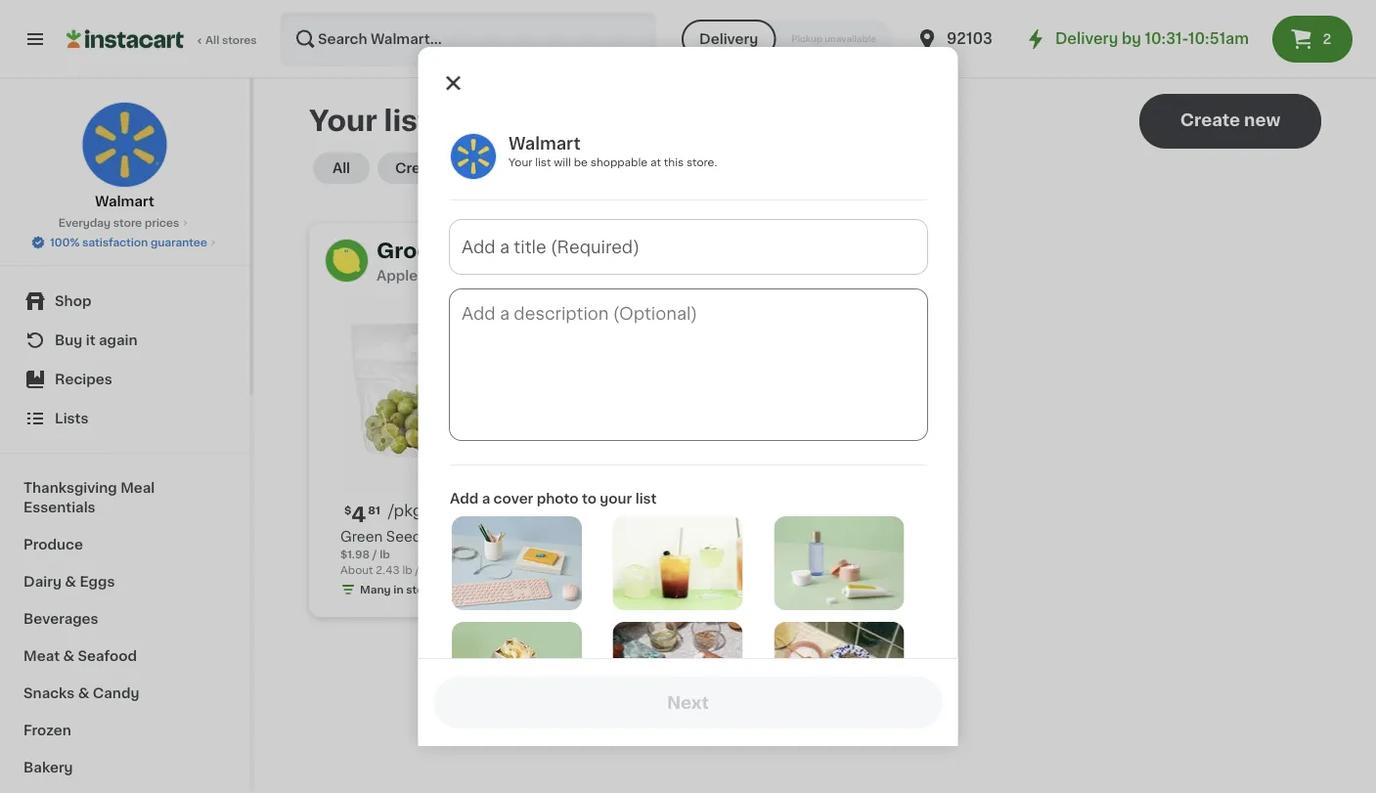 Task type: describe. For each thing, give the bounding box(es) containing it.
(est.)
[[427, 503, 469, 518]]

lee
[[421, 269, 447, 283]]

green
[[340, 530, 383, 544]]

dairy & eggs link
[[12, 563, 238, 601]]

walmart link
[[82, 102, 168, 211]]

delivery by 10:31-10:51am link
[[1024, 27, 1249, 51]]

a
[[481, 492, 490, 506]]

81
[[368, 505, 380, 516]]

beverages
[[23, 612, 98, 626]]

shoppable
[[590, 157, 647, 168]]

$1.98
[[340, 549, 370, 560]]

cotton pads, ointment, cream, and bottle of liquid. image
[[774, 517, 904, 610]]

meal
[[120, 481, 155, 495]]

10:51am
[[1189, 32, 1249, 46]]

again
[[99, 334, 138, 347]]

apple
[[377, 269, 418, 283]]

beverages link
[[12, 601, 238, 638]]

0 horizontal spatial your
[[309, 107, 377, 135]]

store
[[113, 218, 142, 228]]

many in stock
[[360, 585, 437, 595]]

shop
[[55, 294, 91, 308]]

green seedless grapes bag $1.98 / lb about 2.43 lb / package
[[340, 530, 533, 576]]

a person with white painted nails grinding some spices with a mortar and pestle. image
[[613, 622, 743, 716]]

meat & seafood link
[[12, 638, 238, 675]]

0 horizontal spatial walmart logo image
[[82, 102, 168, 188]]

2.43
[[376, 565, 400, 576]]

2
[[1323, 32, 1332, 46]]

none text field inside list_add_items dialog
[[450, 290, 927, 440]]

& for meat
[[63, 650, 74, 663]]

instacart logo image
[[67, 27, 184, 51]]

essentials
[[23, 501, 96, 515]]

100% satisfaction guarantee
[[50, 237, 207, 248]]

frozen link
[[12, 712, 238, 749]]

about
[[340, 565, 373, 576]]

your
[[600, 492, 632, 506]]

service type group
[[682, 20, 892, 59]]

stock
[[406, 585, 437, 595]]

all for all
[[333, 161, 350, 175]]

all stores link
[[67, 12, 258, 67]]

dairy & eggs
[[23, 575, 115, 589]]

guarantee
[[151, 237, 207, 248]]

& for snacks
[[78, 687, 89, 700]]

it
[[86, 334, 96, 347]]

thanksgiving meal essentials link
[[12, 470, 238, 526]]

to
[[582, 492, 596, 506]]

by for delivery
[[1122, 32, 1142, 46]]

a bulb of garlic, a bowl of salt, a bowl of pepper, a bowl of cut celery. image
[[774, 622, 904, 716]]

walmart logo image inside list_add_items dialog
[[450, 133, 496, 180]]

satisfaction
[[82, 237, 148, 248]]

create new button
[[1140, 94, 1322, 149]]

lists
[[384, 107, 447, 135]]

1 horizontal spatial list
[[635, 492, 656, 506]]

bakery link
[[12, 749, 238, 787]]

seafood
[[78, 650, 137, 663]]

create new
[[1181, 112, 1281, 129]]

recipes
[[55, 373, 112, 386]]

grocery apple lee
[[377, 240, 466, 283]]

thanksgiving
[[23, 481, 117, 495]]

a keyboard, mouse, notebook, cup of pencils, wire cable. image
[[451, 517, 582, 610]]

delivery for delivery by 10:31-10:51am
[[1055, 32, 1119, 46]]

snacks
[[23, 687, 75, 700]]

shop link
[[12, 282, 238, 321]]

buy
[[55, 334, 83, 347]]

by for created
[[456, 161, 474, 175]]

everyday store prices
[[58, 218, 179, 228]]

lists link
[[12, 399, 238, 438]]

add a cover photo to your list
[[450, 492, 656, 506]]

at
[[650, 157, 661, 168]]

everyday
[[58, 218, 111, 228]]



Task type: vqa. For each thing, say whether or not it's contained in the screenshot.
the 'Many in stock'
yes



Task type: locate. For each thing, give the bounding box(es) containing it.
many
[[360, 585, 391, 595]]

/pkg (est.)
[[388, 503, 469, 518]]

frozen
[[23, 724, 71, 738]]

1 vertical spatial list
[[635, 492, 656, 506]]

bakery
[[23, 761, 73, 775]]

stores
[[222, 35, 257, 45]]

all inside button
[[333, 161, 350, 175]]

add button
[[452, 307, 527, 342]]

by left the me
[[456, 161, 474, 175]]

None search field
[[280, 12, 657, 67]]

0 horizontal spatial list
[[535, 157, 551, 168]]

None text field
[[450, 290, 927, 440]]

lists
[[55, 412, 88, 426]]

1 horizontal spatial your
[[508, 157, 532, 168]]

all left stores
[[205, 35, 219, 45]]

1 horizontal spatial walmart logo image
[[450, 133, 496, 180]]

1 vertical spatial add
[[450, 492, 478, 506]]

92103 button
[[916, 12, 1033, 67]]

1 vertical spatial &
[[63, 650, 74, 663]]

delivery
[[1055, 32, 1119, 46], [700, 32, 758, 46]]

0 vertical spatial by
[[1122, 32, 1142, 46]]

this
[[663, 157, 684, 168]]

1 horizontal spatial walmart
[[508, 135, 580, 152]]

1 vertical spatial lb
[[403, 565, 412, 576]]

will
[[553, 157, 571, 168]]

0 vertical spatial /
[[372, 549, 377, 560]]

add for add a cover photo to your list
[[450, 492, 478, 506]]

& left eggs
[[65, 575, 76, 589]]

0 vertical spatial all
[[205, 35, 219, 45]]

walmart logo image up everyday store prices link
[[82, 102, 168, 188]]

created by me button
[[378, 153, 517, 184]]

lb right 2.43
[[403, 565, 412, 576]]

cover
[[493, 492, 533, 506]]

1 horizontal spatial lb
[[403, 565, 412, 576]]

10:31-
[[1145, 32, 1189, 46]]

$ 4 81
[[344, 504, 380, 525]]

all
[[205, 35, 219, 45], [333, 161, 350, 175]]

&
[[65, 575, 76, 589], [63, 650, 74, 663], [78, 687, 89, 700]]

buy it again link
[[12, 321, 238, 360]]

1 vertical spatial all
[[333, 161, 350, 175]]

created by me
[[395, 161, 500, 175]]

all stores
[[205, 35, 257, 45]]

& right meat
[[63, 650, 74, 663]]

list_add_items dialog
[[418, 47, 958, 793]]

Add a title (Required) text field
[[450, 220, 927, 274]]

prices
[[145, 218, 179, 228]]

walmart up everyday store prices link
[[95, 195, 154, 208]]

add
[[489, 318, 518, 332], [450, 492, 478, 506]]

your lists
[[309, 107, 447, 135]]

0 horizontal spatial add
[[450, 492, 478, 506]]

0 vertical spatial &
[[65, 575, 76, 589]]

$4.81 per package (estimated) element
[[340, 502, 533, 527]]

by inside button
[[456, 161, 474, 175]]

lb
[[380, 549, 390, 560], [403, 565, 412, 576]]

delivery for delivery
[[700, 32, 758, 46]]

recipes link
[[12, 360, 238, 399]]

walmart your list will be shoppable at this store.
[[508, 135, 717, 168]]

92103
[[947, 32, 993, 46]]

4
[[352, 504, 366, 525]]

100% satisfaction guarantee button
[[30, 231, 219, 250]]

snacks & candy link
[[12, 675, 238, 712]]

list right your
[[635, 492, 656, 506]]

everyday store prices link
[[58, 215, 191, 231]]

delivery button
[[682, 20, 776, 59]]

create
[[1181, 112, 1241, 129]]

candy
[[93, 687, 139, 700]]

dairy
[[23, 575, 62, 589]]

new
[[1244, 112, 1281, 129]]

buy it again
[[55, 334, 138, 347]]

1 vertical spatial your
[[508, 157, 532, 168]]

grapes
[[453, 530, 503, 544]]

walmart logo image right lists
[[450, 133, 496, 180]]

produce link
[[12, 526, 238, 563]]

add inside list_add_items dialog
[[450, 492, 478, 506]]

meat & seafood
[[23, 650, 137, 663]]

2 button
[[1273, 16, 1353, 63]]

grocery
[[377, 240, 466, 261]]

0 vertical spatial your
[[309, 107, 377, 135]]

walmart for walmart
[[95, 195, 154, 208]]

delivery by 10:31-10:51am
[[1055, 32, 1249, 46]]

1 vertical spatial /
[[415, 565, 420, 576]]

& for dairy
[[65, 575, 76, 589]]

snacks & candy
[[23, 687, 139, 700]]

/pkg
[[388, 503, 423, 518]]

product group
[[340, 301, 533, 602]]

add inside button
[[489, 318, 518, 332]]

0 vertical spatial list
[[535, 157, 551, 168]]

package
[[422, 565, 469, 576]]

& left "candy"
[[78, 687, 89, 700]]

walmart for walmart your list will be shoppable at this store.
[[508, 135, 580, 152]]

0 horizontal spatial delivery
[[700, 32, 758, 46]]

two bags of chips open. image
[[451, 622, 582, 716]]

in
[[394, 585, 404, 595]]

1 vertical spatial walmart
[[95, 195, 154, 208]]

walmart
[[508, 135, 580, 152], [95, 195, 154, 208]]

0 horizontal spatial all
[[205, 35, 219, 45]]

list left 'will'
[[535, 157, 551, 168]]

your
[[309, 107, 377, 135], [508, 157, 532, 168]]

add for add
[[489, 318, 518, 332]]

your right the me
[[508, 157, 532, 168]]

an assortment of glasses increasing in height with various cocktails. image
[[613, 517, 743, 610]]

meat
[[23, 650, 60, 663]]

0 vertical spatial walmart
[[508, 135, 580, 152]]

1 vertical spatial by
[[456, 161, 474, 175]]

walmart inside walmart your list will be shoppable at this store.
[[508, 135, 580, 152]]

walmart inside "walmart" link
[[95, 195, 154, 208]]

0 horizontal spatial walmart
[[95, 195, 154, 208]]

your up all button
[[309, 107, 377, 135]]

100%
[[50, 237, 80, 248]]

lb up 2.43
[[380, 549, 390, 560]]

bag
[[506, 530, 533, 544]]

eggs
[[80, 575, 115, 589]]

seedless
[[386, 530, 449, 544]]

walmart logo image
[[82, 102, 168, 188], [450, 133, 496, 180]]

1 horizontal spatial /
[[415, 565, 420, 576]]

all for all stores
[[205, 35, 219, 45]]

delivery inside button
[[700, 32, 758, 46]]

0 horizontal spatial lb
[[380, 549, 390, 560]]

your inside walmart your list will be shoppable at this store.
[[508, 157, 532, 168]]

/ up stock
[[415, 565, 420, 576]]

created
[[395, 161, 453, 175]]

all down your lists
[[333, 161, 350, 175]]

0 horizontal spatial by
[[456, 161, 474, 175]]

be
[[573, 157, 587, 168]]

walmart up 'will'
[[508, 135, 580, 152]]

all button
[[313, 153, 370, 184]]

0 vertical spatial add
[[489, 318, 518, 332]]

me
[[477, 161, 500, 175]]

1 horizontal spatial add
[[489, 318, 518, 332]]

0 horizontal spatial /
[[372, 549, 377, 560]]

produce
[[23, 538, 83, 552]]

photo
[[536, 492, 578, 506]]

0 vertical spatial lb
[[380, 549, 390, 560]]

thanksgiving meal essentials
[[23, 481, 155, 515]]

/ right $1.98 at left bottom
[[372, 549, 377, 560]]

store.
[[686, 157, 717, 168]]

1 horizontal spatial by
[[1122, 32, 1142, 46]]

2 vertical spatial &
[[78, 687, 89, 700]]

1 horizontal spatial delivery
[[1055, 32, 1119, 46]]

list inside walmart your list will be shoppable at this store.
[[535, 157, 551, 168]]

1 horizontal spatial all
[[333, 161, 350, 175]]

by left 10:31-
[[1122, 32, 1142, 46]]

$
[[344, 505, 352, 516]]



